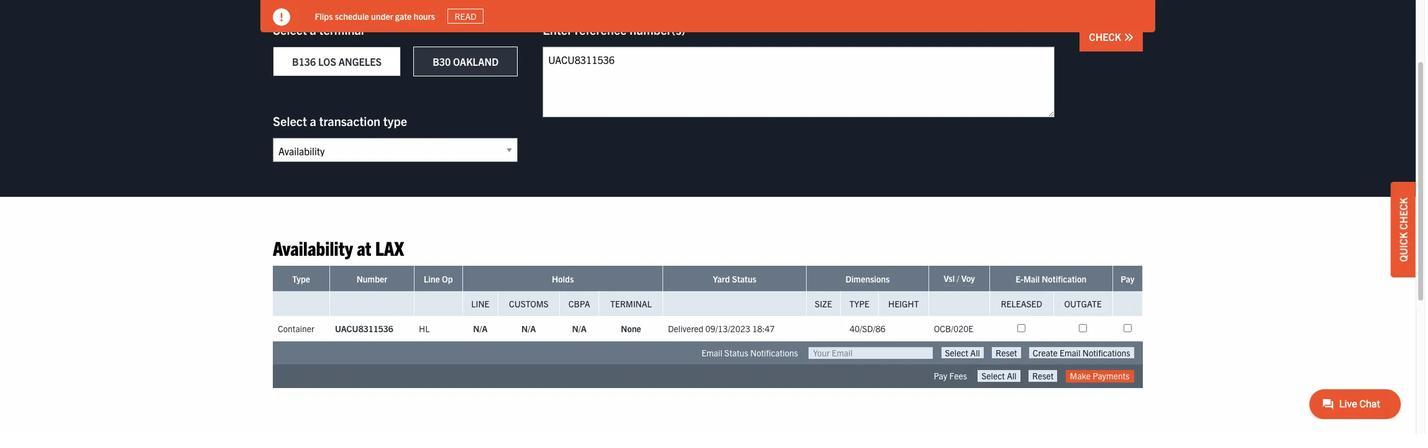 Task type: vqa. For each thing, say whether or not it's contained in the screenshot.
Your Email Email Field
yes



Task type: describe. For each thing, give the bounding box(es) containing it.
e-
[[1016, 274, 1024, 285]]

pay fees
[[934, 371, 967, 382]]

email status notifications
[[702, 348, 798, 359]]

notifications
[[751, 348, 798, 359]]

b136
[[292, 55, 316, 68]]

number
[[357, 274, 388, 285]]

oakland
[[453, 55, 499, 68]]

holds
[[552, 274, 574, 285]]

select a transaction type
[[273, 113, 407, 129]]

notification
[[1042, 274, 1087, 285]]

vsl
[[944, 273, 955, 284]]

angeles
[[339, 55, 382, 68]]

a for terminal
[[310, 22, 316, 37]]

outgate
[[1065, 299, 1102, 310]]

quick check
[[1398, 197, 1410, 262]]

mail
[[1024, 274, 1040, 285]]

los
[[318, 55, 336, 68]]

type
[[383, 113, 407, 129]]

/
[[957, 273, 960, 284]]

availability at lax
[[273, 236, 404, 260]]

line for line op
[[424, 274, 440, 285]]

b30
[[433, 55, 451, 68]]

terminal
[[319, 22, 364, 37]]

size
[[815, 299, 832, 310]]

flips schedule under gate hours
[[315, 10, 435, 22]]

line op
[[424, 274, 453, 285]]

3 n/a from the left
[[572, 324, 587, 335]]

gate
[[396, 10, 412, 22]]

yard status
[[713, 274, 757, 285]]

pay for pay
[[1121, 274, 1135, 285]]

b136 los angeles
[[292, 55, 382, 68]]

0 horizontal spatial solid image
[[273, 9, 290, 26]]

reference
[[575, 22, 627, 37]]

dimensions
[[846, 274, 890, 285]]

1 vertical spatial type
[[850, 299, 870, 310]]

hours
[[414, 10, 435, 22]]

number(s)
[[630, 22, 686, 37]]

released
[[1001, 299, 1043, 310]]

status for email
[[725, 348, 749, 359]]

select for select a transaction type
[[273, 113, 307, 129]]

uacu8311536
[[335, 324, 393, 335]]

1 n/a from the left
[[473, 324, 488, 335]]

check inside quick check link
[[1398, 197, 1410, 230]]

delivered 09/13/2023 18:47
[[668, 324, 775, 335]]

cbpa
[[569, 299, 590, 310]]



Task type: locate. For each thing, give the bounding box(es) containing it.
customs
[[509, 299, 549, 310]]

email
[[702, 348, 723, 359]]

None checkbox
[[1079, 325, 1087, 333], [1124, 325, 1132, 333], [1079, 325, 1087, 333], [1124, 325, 1132, 333]]

payments
[[1093, 371, 1130, 382]]

1 vertical spatial a
[[310, 113, 316, 129]]

a
[[310, 22, 316, 37], [310, 113, 316, 129]]

status right yard
[[732, 274, 757, 285]]

make
[[1070, 371, 1091, 382]]

0 vertical spatial check
[[1089, 30, 1124, 43]]

at
[[357, 236, 371, 260]]

check inside check button
[[1089, 30, 1124, 43]]

a for transaction
[[310, 113, 316, 129]]

line for line
[[471, 299, 490, 310]]

0 horizontal spatial pay
[[934, 371, 948, 382]]

0 horizontal spatial type
[[292, 274, 310, 285]]

status
[[732, 274, 757, 285], [725, 348, 749, 359]]

availability
[[273, 236, 353, 260]]

0 vertical spatial pay
[[1121, 274, 1135, 285]]

2 select from the top
[[273, 113, 307, 129]]

under
[[371, 10, 394, 22]]

enter
[[543, 22, 572, 37]]

lax
[[375, 236, 404, 260]]

solid image
[[273, 9, 290, 26], [1124, 32, 1134, 42]]

0 vertical spatial a
[[310, 22, 316, 37]]

2 a from the top
[[310, 113, 316, 129]]

voy
[[962, 273, 975, 284]]

0 vertical spatial type
[[292, 274, 310, 285]]

e-mail notification
[[1016, 274, 1087, 285]]

n/a right hl
[[473, 324, 488, 335]]

solid image inside check button
[[1124, 32, 1134, 42]]

1 select from the top
[[273, 22, 307, 37]]

n/a down cbpa
[[572, 324, 587, 335]]

1 vertical spatial pay
[[934, 371, 948, 382]]

type
[[292, 274, 310, 285], [850, 299, 870, 310]]

pay
[[1121, 274, 1135, 285], [934, 371, 948, 382]]

line left the op
[[424, 274, 440, 285]]

select up b136
[[273, 22, 307, 37]]

0 vertical spatial select
[[273, 22, 307, 37]]

1 horizontal spatial solid image
[[1124, 32, 1134, 42]]

2 n/a from the left
[[522, 324, 536, 335]]

yard
[[713, 274, 730, 285]]

read
[[455, 11, 477, 22]]

select
[[273, 22, 307, 37], [273, 113, 307, 129]]

1 horizontal spatial type
[[850, 299, 870, 310]]

select left transaction
[[273, 113, 307, 129]]

none
[[621, 324, 641, 335]]

status right email
[[725, 348, 749, 359]]

height
[[889, 299, 919, 310]]

container
[[278, 324, 314, 335]]

terminal
[[610, 299, 652, 310]]

ocb/020e
[[934, 324, 974, 335]]

0 vertical spatial line
[[424, 274, 440, 285]]

b30 oakland
[[433, 55, 499, 68]]

n/a down customs
[[522, 324, 536, 335]]

make payments
[[1070, 371, 1130, 382]]

fees
[[950, 371, 967, 382]]

select for select a terminal
[[273, 22, 307, 37]]

op
[[442, 274, 453, 285]]

select a terminal
[[273, 22, 364, 37]]

1 vertical spatial status
[[725, 348, 749, 359]]

09/13/2023
[[706, 324, 751, 335]]

enter reference number(s)
[[543, 22, 686, 37]]

1 vertical spatial select
[[273, 113, 307, 129]]

hl
[[419, 324, 430, 335]]

a left transaction
[[310, 113, 316, 129]]

1 horizontal spatial pay
[[1121, 274, 1135, 285]]

Your Email email field
[[809, 348, 933, 360]]

1 vertical spatial solid image
[[1124, 32, 1134, 42]]

type down availability
[[292, 274, 310, 285]]

check
[[1089, 30, 1124, 43], [1398, 197, 1410, 230]]

quick check link
[[1391, 182, 1416, 277]]

1 a from the top
[[310, 22, 316, 37]]

2 horizontal spatial n/a
[[572, 324, 587, 335]]

0 vertical spatial status
[[732, 274, 757, 285]]

quick
[[1398, 232, 1410, 262]]

line
[[424, 274, 440, 285], [471, 299, 490, 310]]

1 horizontal spatial check
[[1398, 197, 1410, 230]]

status for yard
[[732, 274, 757, 285]]

0 horizontal spatial n/a
[[473, 324, 488, 335]]

1 horizontal spatial n/a
[[522, 324, 536, 335]]

n/a
[[473, 324, 488, 335], [522, 324, 536, 335], [572, 324, 587, 335]]

delivered
[[668, 324, 704, 335]]

read link
[[448, 9, 484, 24]]

None checkbox
[[1018, 325, 1026, 333]]

Enter reference number(s) text field
[[543, 47, 1055, 118]]

line left customs
[[471, 299, 490, 310]]

0 vertical spatial solid image
[[273, 9, 290, 26]]

None button
[[942, 348, 984, 359], [992, 348, 1021, 359], [1029, 348, 1134, 359], [978, 371, 1021, 382], [1029, 371, 1058, 382], [942, 348, 984, 359], [992, 348, 1021, 359], [1029, 348, 1134, 359], [978, 371, 1021, 382], [1029, 371, 1058, 382]]

check button
[[1080, 22, 1143, 52]]

40/sd/86
[[850, 324, 886, 335]]

flips
[[315, 10, 333, 22]]

0 horizontal spatial line
[[424, 274, 440, 285]]

transaction
[[319, 113, 381, 129]]

schedule
[[335, 10, 369, 22]]

a down flips
[[310, 22, 316, 37]]

18:47
[[753, 324, 775, 335]]

1 vertical spatial line
[[471, 299, 490, 310]]

type up 40/sd/86
[[850, 299, 870, 310]]

1 vertical spatial check
[[1398, 197, 1410, 230]]

0 horizontal spatial check
[[1089, 30, 1124, 43]]

make payments link
[[1066, 371, 1134, 383]]

pay for pay fees
[[934, 371, 948, 382]]

1 horizontal spatial line
[[471, 299, 490, 310]]

vsl / voy
[[944, 273, 975, 284]]



